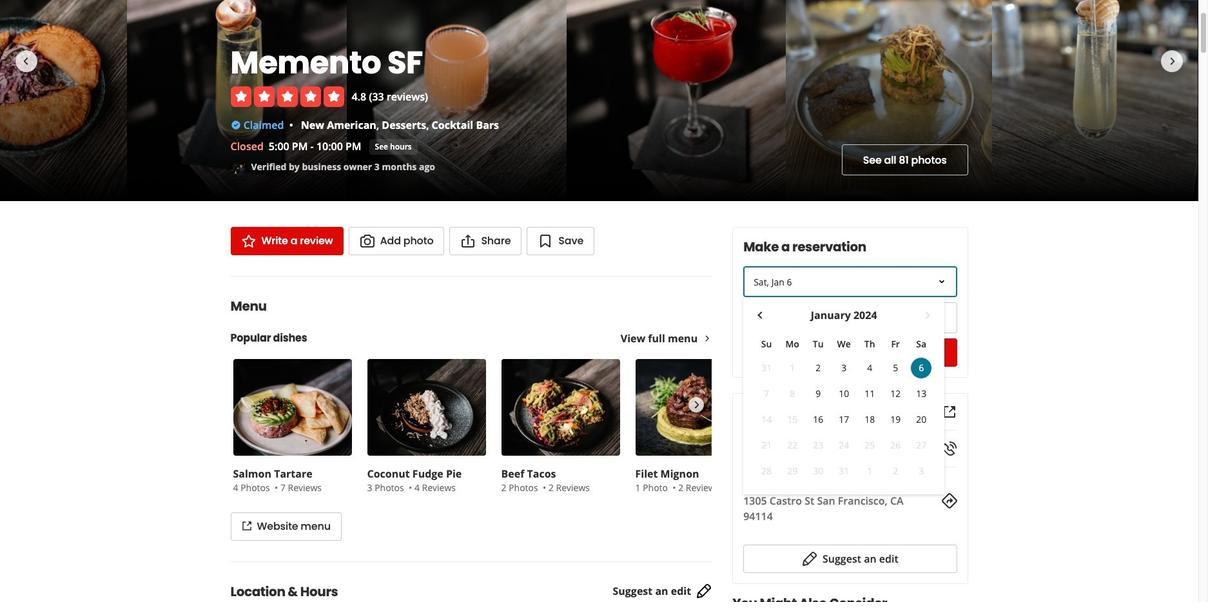 Task type: locate. For each thing, give the bounding box(es) containing it.
sun jan 21, 2024 cell
[[756, 435, 777, 456]]

None field
[[853, 302, 957, 333], [745, 304, 846, 332], [853, 302, 957, 333], [745, 304, 846, 332]]

next image for previous image
[[689, 397, 703, 413]]

16 claim filled v2 image
[[230, 120, 241, 130]]

16 external link v2 image
[[241, 521, 252, 531]]

24 camera v2 image
[[359, 233, 375, 249]]

3 row from the top
[[754, 381, 934, 407]]

fri jan 26, 2024 cell
[[885, 435, 906, 456]]

sat jan 6, 2024 cell
[[908, 355, 934, 381]]

next image for previous icon
[[1165, 53, 1180, 69]]

4 row from the top
[[754, 407, 934, 433]]

photo of memento sf - san francisco, ca, us. fried empanadas image
[[0, 0, 127, 201]]

1 row from the top
[[754, 333, 934, 355]]

menu element
[[210, 276, 757, 541]]

mon jan 15, 2024 cell
[[782, 409, 803, 430]]

mon jan 1, 2024 cell
[[782, 358, 803, 378]]

wed jan 24, 2024 cell
[[834, 435, 854, 456]]

sun jan 7, 2024 cell
[[756, 384, 777, 404]]

14 chevron right outline image
[[703, 334, 712, 343]]

sat jan 27, 2024 cell
[[911, 435, 932, 456]]

next image
[[1165, 53, 1180, 69], [689, 397, 703, 413]]

mon jan 22, 2024 cell
[[782, 435, 803, 456]]

24 star v2 image
[[241, 233, 256, 249]]

0 vertical spatial next image
[[1165, 53, 1180, 69]]

sun dec 31, 2023 cell
[[756, 358, 777, 378]]

5 row from the top
[[754, 433, 934, 458]]

photo of memento sf - san francisco, ca, us. you had me at hello image
[[127, 0, 347, 201]]

photo of memento sf - san francisco, ca, us. you had me at hello cocktail image
[[992, 0, 1198, 201]]

1 vertical spatial next image
[[689, 397, 703, 413]]

24 pencil v2 image
[[802, 551, 817, 567]]

row group
[[754, 355, 934, 484]]

salmon tartare image
[[233, 359, 352, 456]]

0 horizontal spatial next image
[[689, 397, 703, 413]]

row
[[754, 333, 934, 355], [754, 355, 934, 381], [754, 381, 934, 407], [754, 407, 934, 433], [754, 433, 934, 458], [754, 458, 934, 484]]

beef tacos image
[[501, 359, 620, 456]]

24 save outline v2 image
[[538, 233, 553, 249]]

1 horizontal spatial next image
[[1165, 53, 1180, 69]]

24 directions v2 image
[[942, 493, 957, 509]]

24 pencil v2 image
[[696, 584, 712, 599]]

grid
[[754, 308, 934, 484]]



Task type: vqa. For each thing, say whether or not it's contained in the screenshot.
14 chevron right outline Image
yes



Task type: describe. For each thing, give the bounding box(es) containing it.
6 row from the top
[[754, 458, 934, 484]]

fri feb 2, 2024 cell
[[885, 461, 906, 482]]

photo of memento sf - san francisco, ca, us. coconut fudge pie image
[[1198, 0, 1208, 201]]

24 share v2 image
[[461, 233, 476, 249]]

coconut fudge pie image
[[367, 359, 486, 456]]

photo of memento sf - san francisco, ca, us. welcome shot image
[[347, 0, 566, 201]]

sun jan 28, 2024 cell
[[756, 461, 777, 482]]

sat feb 3, 2024 cell
[[911, 461, 932, 482]]

2 row from the top
[[754, 355, 934, 381]]

photo of memento sf - san francisco, ca, us. salmon tartare image
[[786, 0, 992, 201]]

filet mignon image
[[635, 359, 754, 456]]

photo of memento sf - san francisco, ca, us. berry me image
[[566, 0, 786, 201]]

sun jan 14, 2024 cell
[[756, 409, 777, 430]]

tue jan 23, 2024 cell
[[808, 435, 829, 456]]

thu jan 25, 2024 cell
[[859, 435, 880, 456]]

previous image
[[238, 397, 253, 413]]

24 external link v2 image
[[942, 404, 957, 420]]

tue jan 30, 2024 cell
[[808, 461, 829, 482]]

mon jan 8, 2024 cell
[[782, 384, 803, 404]]

previous image
[[18, 53, 34, 69]]

wed jan 31, 2024 cell
[[834, 461, 854, 482]]

24 phone v2 image
[[942, 441, 957, 456]]

Select a date text field
[[743, 266, 957, 297]]

4.8 star rating image
[[230, 86, 344, 107]]

mon jan 29, 2024 cell
[[782, 461, 803, 482]]

thu feb 1, 2024 cell
[[859, 461, 880, 482]]



